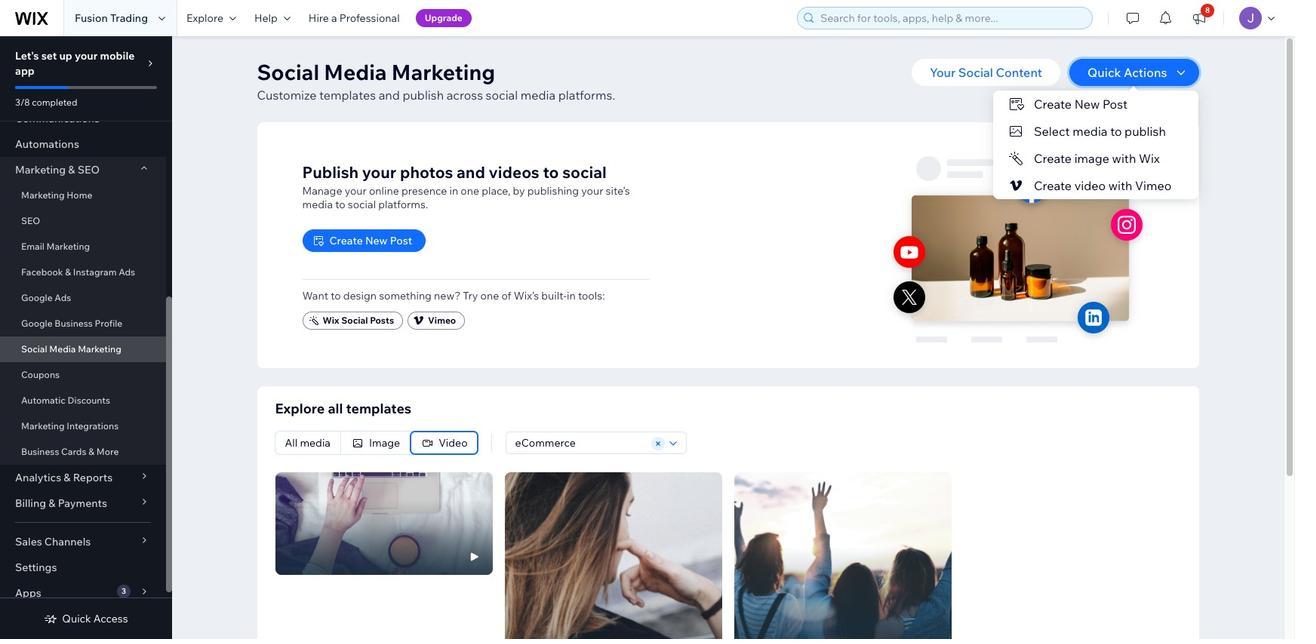 Task type: describe. For each thing, give the bounding box(es) containing it.
fusion
[[75, 11, 108, 25]]

customize
[[257, 88, 317, 103]]

marketing & seo button
[[0, 157, 166, 183]]

place,
[[482, 184, 511, 197]]

marketing down marketing & seo
[[21, 189, 65, 201]]

1 vertical spatial business
[[21, 446, 59, 458]]

marketing integrations
[[21, 421, 119, 432]]

vimeo button
[[408, 311, 465, 330]]

all media button
[[275, 432, 340, 454]]

marketing down automatic
[[21, 421, 65, 432]]

image button
[[341, 432, 410, 454]]

more
[[96, 446, 119, 458]]

your social content
[[930, 65, 1043, 80]]

mobile
[[100, 49, 135, 63]]

actions
[[1124, 65, 1168, 80]]

create new post inside 'list box'
[[1034, 97, 1128, 112]]

automations link
[[0, 131, 166, 157]]

integrations
[[67, 421, 119, 432]]

video
[[1075, 178, 1106, 193]]

payments
[[58, 497, 107, 510]]

and inside "publish your photos and videos to social manage your online presence in one place, by publishing your site's media to social platforms."
[[457, 162, 485, 182]]

to up publishing
[[543, 162, 559, 182]]

marketing down the profile
[[78, 344, 121, 355]]

1 vertical spatial templates
[[346, 400, 411, 417]]

by
[[513, 184, 525, 197]]

your left online
[[345, 184, 367, 197]]

billing
[[15, 497, 46, 510]]

photos
[[400, 162, 453, 182]]

completed
[[32, 97, 77, 108]]

publish
[[302, 162, 359, 182]]

vimeo inside vimeo 'button'
[[428, 314, 456, 326]]

coupons
[[21, 369, 60, 381]]

google ads link
[[0, 285, 166, 311]]

seo inside "seo" link
[[21, 215, 40, 226]]

your social content button
[[912, 59, 1061, 86]]

quick for quick actions
[[1088, 65, 1122, 80]]

& for reports
[[64, 471, 71, 485]]

trading
[[110, 11, 148, 25]]

marketing inside social media marketing customize templates and publish across social media platforms.
[[392, 59, 495, 85]]

create left video in the right top of the page
[[1034, 178, 1072, 193]]

platforms. inside "publish your photos and videos to social manage your online presence in one place, by publishing your site's media to social platforms."
[[378, 197, 428, 211]]

post inside button
[[390, 234, 412, 247]]

quick access
[[62, 612, 128, 626]]

settings link
[[0, 555, 166, 581]]

seo inside marketing & seo dropdown button
[[78, 163, 100, 177]]

automations
[[15, 137, 79, 151]]

hire a professional
[[309, 11, 400, 25]]

new?
[[434, 289, 461, 302]]

all media
[[285, 436, 331, 450]]

wix's
[[514, 289, 539, 302]]

manage
[[302, 184, 342, 197]]

with for wix
[[1113, 151, 1137, 166]]

social media marketing link
[[0, 337, 166, 362]]

site's
[[606, 184, 630, 197]]

media up image
[[1073, 124, 1108, 139]]

email marketing
[[21, 241, 90, 252]]

analytics & reports button
[[0, 465, 166, 491]]

create video with vimeo
[[1034, 178, 1172, 193]]

sales channels
[[15, 535, 91, 549]]

sales channels button
[[0, 529, 166, 555]]

google business profile
[[21, 318, 123, 329]]

quick access button
[[44, 612, 128, 626]]

Search for tools, apps, help & more... field
[[816, 8, 1088, 29]]

facebook
[[21, 267, 63, 278]]

to down the publish
[[335, 197, 346, 211]]

publish your photos and videos to social manage your online presence in one place, by publishing your site's media to social platforms.
[[302, 162, 630, 211]]

profile
[[95, 318, 123, 329]]

business cards & more
[[21, 446, 119, 458]]

access
[[93, 612, 128, 626]]

video button
[[411, 432, 478, 454]]

settings
[[15, 561, 57, 575]]

google ads
[[21, 292, 71, 303]]

email
[[21, 241, 44, 252]]

social media marketing customize templates and publish across social media platforms.
[[257, 59, 616, 103]]

up
[[59, 49, 72, 63]]

new inside create new post button
[[365, 234, 388, 247]]

help
[[254, 11, 278, 25]]

3
[[122, 587, 126, 596]]

explore for explore all templates
[[275, 400, 325, 417]]

list box containing create new post
[[994, 91, 1199, 199]]

wix social posts button
[[302, 311, 403, 330]]

videos
[[489, 162, 540, 182]]

business cards & more link
[[0, 439, 166, 465]]

social media marketing
[[21, 344, 121, 355]]

create image with wix
[[1034, 151, 1160, 166]]

to right the want
[[331, 289, 341, 302]]

analytics
[[15, 471, 61, 485]]

apps
[[15, 587, 41, 600]]

your
[[930, 65, 956, 80]]

channels
[[44, 535, 91, 549]]

email marketing link
[[0, 234, 166, 260]]

something
[[379, 289, 432, 302]]

reports
[[73, 471, 113, 485]]

built-
[[542, 289, 567, 302]]

3/8 completed
[[15, 97, 77, 108]]

All categories field
[[511, 433, 649, 454]]

want to design something new? try one of wix's built-in tools:
[[302, 289, 605, 302]]

social inside social media marketing customize templates and publish across social media platforms.
[[486, 88, 518, 103]]

facebook & instagram ads
[[21, 267, 135, 278]]

set
[[41, 49, 57, 63]]

facebook & instagram ads link
[[0, 260, 166, 285]]

presence
[[402, 184, 447, 197]]



Task type: vqa. For each thing, say whether or not it's contained in the screenshot.
App
yes



Task type: locate. For each thing, give the bounding box(es) containing it.
0 vertical spatial platforms.
[[559, 88, 616, 103]]

0 horizontal spatial and
[[379, 88, 400, 103]]

wix up create video with vimeo
[[1139, 151, 1160, 166]]

billing & payments
[[15, 497, 107, 510]]

and
[[379, 88, 400, 103], [457, 162, 485, 182]]

quick actions
[[1088, 65, 1168, 80]]

1 horizontal spatial publish
[[1125, 124, 1166, 139]]

0 vertical spatial seo
[[78, 163, 100, 177]]

0 vertical spatial wix
[[1139, 151, 1160, 166]]

video
[[439, 436, 468, 450]]

quick inside sidebar element
[[62, 612, 91, 626]]

automatic discounts link
[[0, 388, 166, 414]]

1 vertical spatial social
[[563, 162, 607, 182]]

quick left access
[[62, 612, 91, 626]]

in left "tools:"
[[567, 289, 576, 302]]

google down 'google ads'
[[21, 318, 53, 329]]

0 vertical spatial social
[[486, 88, 518, 103]]

wix inside wix social posts button
[[323, 314, 339, 326]]

explore up the all media
[[275, 400, 325, 417]]

publish inside social media marketing customize templates and publish across social media platforms.
[[403, 88, 444, 103]]

new up select media to publish
[[1075, 97, 1100, 112]]

0 vertical spatial publish
[[403, 88, 444, 103]]

create new post down online
[[330, 234, 412, 247]]

1 horizontal spatial in
[[567, 289, 576, 302]]

1 horizontal spatial new
[[1075, 97, 1100, 112]]

explore
[[186, 11, 223, 25], [275, 400, 325, 417]]

2 horizontal spatial social
[[563, 162, 607, 182]]

0 horizontal spatial platforms.
[[378, 197, 428, 211]]

quick left actions
[[1088, 65, 1122, 80]]

wix
[[1139, 151, 1160, 166], [323, 314, 339, 326]]

0 vertical spatial business
[[55, 318, 93, 329]]

0 vertical spatial media
[[324, 59, 387, 85]]

seo down automations link
[[78, 163, 100, 177]]

1 vertical spatial one
[[481, 289, 499, 302]]

1 horizontal spatial one
[[481, 289, 499, 302]]

to up create image with wix
[[1111, 124, 1122, 139]]

0 vertical spatial in
[[450, 184, 458, 197]]

your up online
[[362, 162, 397, 182]]

0 horizontal spatial social
[[348, 197, 376, 211]]

select media to publish
[[1034, 124, 1166, 139]]

google
[[21, 292, 53, 303], [21, 318, 53, 329]]

2 google from the top
[[21, 318, 53, 329]]

post down online
[[390, 234, 412, 247]]

media
[[521, 88, 556, 103], [1073, 124, 1108, 139], [302, 197, 333, 211], [300, 436, 331, 450]]

create inside button
[[330, 234, 363, 247]]

let's
[[15, 49, 39, 63]]

0 vertical spatial new
[[1075, 97, 1100, 112]]

across
[[447, 88, 483, 103]]

0 vertical spatial with
[[1113, 151, 1137, 166]]

1 vertical spatial wix
[[323, 314, 339, 326]]

0 vertical spatial ads
[[119, 267, 135, 278]]

create down select
[[1034, 151, 1072, 166]]

0 horizontal spatial explore
[[186, 11, 223, 25]]

1 google from the top
[[21, 292, 53, 303]]

post inside 'list box'
[[1103, 97, 1128, 112]]

one left place,
[[461, 184, 479, 197]]

create new post inside button
[[330, 234, 412, 247]]

1 horizontal spatial quick
[[1088, 65, 1122, 80]]

with
[[1113, 151, 1137, 166], [1109, 178, 1133, 193]]

& left reports
[[64, 471, 71, 485]]

explore left help
[[186, 11, 223, 25]]

& right facebook
[[65, 267, 71, 278]]

your inside let's set up your mobile app
[[75, 49, 98, 63]]

discounts
[[68, 395, 110, 406]]

8
[[1206, 5, 1210, 15]]

& for seo
[[68, 163, 75, 177]]

list box
[[994, 91, 1199, 199]]

upgrade
[[425, 12, 463, 23]]

new down online
[[365, 234, 388, 247]]

0 horizontal spatial new
[[365, 234, 388, 247]]

online
[[369, 184, 399, 197]]

platforms.
[[559, 88, 616, 103], [378, 197, 428, 211]]

0 horizontal spatial quick
[[62, 612, 91, 626]]

seo up email
[[21, 215, 40, 226]]

google inside google business profile link
[[21, 318, 53, 329]]

& inside dropdown button
[[49, 497, 55, 510]]

1 horizontal spatial platforms.
[[559, 88, 616, 103]]

fusion trading
[[75, 11, 148, 25]]

publishing
[[528, 184, 579, 197]]

wix inside 'list box'
[[1139, 151, 1160, 166]]

1 vertical spatial quick
[[62, 612, 91, 626]]

ads up "google business profile" in the left of the page
[[55, 292, 71, 303]]

0 horizontal spatial one
[[461, 184, 479, 197]]

in inside "publish your photos and videos to social manage your online presence in one place, by publishing your site's media to social platforms."
[[450, 184, 458, 197]]

social inside sidebar element
[[21, 344, 47, 355]]

marketing inside "link"
[[47, 241, 90, 252]]

hire
[[309, 11, 329, 25]]

0 vertical spatial post
[[1103, 97, 1128, 112]]

marketing
[[392, 59, 495, 85], [15, 163, 66, 177], [21, 189, 65, 201], [47, 241, 90, 252], [78, 344, 121, 355], [21, 421, 65, 432]]

0 horizontal spatial wix
[[323, 314, 339, 326]]

try
[[463, 289, 478, 302]]

1 vertical spatial google
[[21, 318, 53, 329]]

help button
[[245, 0, 300, 36]]

social up create new post button
[[348, 197, 376, 211]]

1 vertical spatial and
[[457, 162, 485, 182]]

vimeo inside 'list box'
[[1136, 178, 1172, 193]]

wix social posts
[[323, 314, 394, 326]]

marketing up the across
[[392, 59, 495, 85]]

social down design
[[341, 314, 368, 326]]

media down "google business profile" in the left of the page
[[49, 344, 76, 355]]

publish left the across
[[403, 88, 444, 103]]

let's set up your mobile app
[[15, 49, 135, 78]]

marketing inside dropdown button
[[15, 163, 66, 177]]

business up the social media marketing
[[55, 318, 93, 329]]

one
[[461, 184, 479, 197], [481, 289, 499, 302]]

& for payments
[[49, 497, 55, 510]]

marketing home link
[[0, 183, 166, 208]]

1 vertical spatial with
[[1109, 178, 1133, 193]]

analytics & reports
[[15, 471, 113, 485]]

google for google ads
[[21, 292, 53, 303]]

automatic
[[21, 395, 66, 406]]

2 vertical spatial social
[[348, 197, 376, 211]]

media inside social media marketing customize templates and publish across social media platforms.
[[324, 59, 387, 85]]

1 vertical spatial platforms.
[[378, 197, 428, 211]]

app
[[15, 64, 35, 78]]

0 horizontal spatial in
[[450, 184, 458, 197]]

vimeo
[[1136, 178, 1172, 193], [428, 314, 456, 326]]

communications button
[[0, 106, 166, 131]]

google for google business profile
[[21, 318, 53, 329]]

1 horizontal spatial ads
[[119, 267, 135, 278]]

marketing down the automations
[[15, 163, 66, 177]]

create
[[1034, 97, 1072, 112], [1034, 151, 1072, 166], [1034, 178, 1072, 193], [330, 234, 363, 247]]

8 button
[[1183, 0, 1216, 36]]

3/8
[[15, 97, 30, 108]]

1 vertical spatial media
[[49, 344, 76, 355]]

posts
[[370, 314, 394, 326]]

social up customize
[[257, 59, 319, 85]]

marketing home
[[21, 189, 92, 201]]

google down facebook
[[21, 292, 53, 303]]

instagram
[[73, 267, 117, 278]]

0 vertical spatial one
[[461, 184, 479, 197]]

media for social media marketing customize templates and publish across social media platforms.
[[324, 59, 387, 85]]

social inside social media marketing customize templates and publish across social media platforms.
[[257, 59, 319, 85]]

0 vertical spatial quick
[[1088, 65, 1122, 80]]

one left of
[[481, 289, 499, 302]]

1 vertical spatial ads
[[55, 292, 71, 303]]

business up analytics at the left bottom
[[21, 446, 59, 458]]

0 vertical spatial vimeo
[[1136, 178, 1172, 193]]

0 horizontal spatial ads
[[55, 292, 71, 303]]

new
[[1075, 97, 1100, 112], [365, 234, 388, 247]]

1 horizontal spatial social
[[486, 88, 518, 103]]

of
[[502, 289, 511, 302]]

1 horizontal spatial wix
[[1139, 151, 1160, 166]]

templates inside social media marketing customize templates and publish across social media platforms.
[[319, 88, 376, 103]]

quick inside button
[[1088, 65, 1122, 80]]

1 vertical spatial post
[[390, 234, 412, 247]]

create down manage
[[330, 234, 363, 247]]

create up select
[[1034, 97, 1072, 112]]

1 vertical spatial explore
[[275, 400, 325, 417]]

publish inside 'list box'
[[1125, 124, 1166, 139]]

media right all
[[300, 436, 331, 450]]

explore all templates
[[275, 400, 411, 417]]

sidebar element
[[0, 0, 172, 639]]

publish
[[403, 88, 444, 103], [1125, 124, 1166, 139]]

social up coupons
[[21, 344, 47, 355]]

& right billing
[[49, 497, 55, 510]]

media for social media marketing
[[49, 344, 76, 355]]

1 vertical spatial vimeo
[[428, 314, 456, 326]]

0 vertical spatial create new post
[[1034, 97, 1128, 112]]

media down "hire a professional" link
[[324, 59, 387, 85]]

and inside social media marketing customize templates and publish across social media platforms.
[[379, 88, 400, 103]]

media inside button
[[300, 436, 331, 450]]

marketing up facebook & instagram ads
[[47, 241, 90, 252]]

media
[[324, 59, 387, 85], [49, 344, 76, 355]]

1 vertical spatial new
[[365, 234, 388, 247]]

all
[[328, 400, 343, 417]]

explore for explore
[[186, 11, 223, 25]]

business
[[55, 318, 93, 329], [21, 446, 59, 458]]

quick actions button
[[1070, 59, 1199, 86]]

all
[[285, 436, 298, 450]]

1 horizontal spatial media
[[324, 59, 387, 85]]

image
[[369, 436, 400, 450]]

1 vertical spatial create new post
[[330, 234, 412, 247]]

0 horizontal spatial vimeo
[[428, 314, 456, 326]]

communications
[[15, 112, 100, 125]]

with right image
[[1113, 151, 1137, 166]]

0 horizontal spatial media
[[49, 344, 76, 355]]

media inside "publish your photos and videos to social manage your online presence in one place, by publishing your site's media to social platforms."
[[302, 197, 333, 211]]

one inside "publish your photos and videos to social manage your online presence in one place, by publishing your site's media to social platforms."
[[461, 184, 479, 197]]

0 horizontal spatial create new post
[[330, 234, 412, 247]]

image
[[1075, 151, 1110, 166]]

1 vertical spatial publish
[[1125, 124, 1166, 139]]

0 horizontal spatial post
[[390, 234, 412, 247]]

want
[[302, 289, 328, 302]]

with for vimeo
[[1109, 178, 1133, 193]]

1 horizontal spatial explore
[[275, 400, 325, 417]]

create new post button
[[302, 229, 426, 252]]

social up publishing
[[563, 162, 607, 182]]

in right presence
[[450, 184, 458, 197]]

create new post up select media to publish
[[1034, 97, 1128, 112]]

1 vertical spatial in
[[567, 289, 576, 302]]

0 vertical spatial explore
[[186, 11, 223, 25]]

media down the publish
[[302, 197, 333, 211]]

1 horizontal spatial seo
[[78, 163, 100, 177]]

marketing integrations link
[[0, 414, 166, 439]]

1 horizontal spatial create new post
[[1034, 97, 1128, 112]]

& up home
[[68, 163, 75, 177]]

0 vertical spatial google
[[21, 292, 53, 303]]

ads right instagram
[[119, 267, 135, 278]]

media inside the social media marketing link
[[49, 344, 76, 355]]

& for instagram
[[65, 267, 71, 278]]

1 vertical spatial seo
[[21, 215, 40, 226]]

upgrade button
[[416, 9, 472, 27]]

select
[[1034, 124, 1070, 139]]

seo
[[78, 163, 100, 177], [21, 215, 40, 226]]

media right the across
[[521, 88, 556, 103]]

1 horizontal spatial vimeo
[[1136, 178, 1172, 193]]

quick
[[1088, 65, 1122, 80], [62, 612, 91, 626]]

1 horizontal spatial and
[[457, 162, 485, 182]]

templates right customize
[[319, 88, 376, 103]]

platforms. inside social media marketing customize templates and publish across social media platforms.
[[559, 88, 616, 103]]

vimeo down create image with wix
[[1136, 178, 1172, 193]]

your left site's
[[582, 184, 604, 197]]

1 horizontal spatial post
[[1103, 97, 1128, 112]]

0 horizontal spatial seo
[[21, 215, 40, 226]]

post up select media to publish
[[1103, 97, 1128, 112]]

quick for quick access
[[62, 612, 91, 626]]

vimeo down new?
[[428, 314, 456, 326]]

& left more
[[88, 446, 94, 458]]

wix down the want
[[323, 314, 339, 326]]

0 horizontal spatial publish
[[403, 88, 444, 103]]

social right your at right top
[[959, 65, 994, 80]]

google inside google ads link
[[21, 292, 53, 303]]

0 vertical spatial and
[[379, 88, 400, 103]]

0 vertical spatial templates
[[319, 88, 376, 103]]

your right up on the top of the page
[[75, 49, 98, 63]]

seo link
[[0, 208, 166, 234]]

publish up create image with wix
[[1125, 124, 1166, 139]]

ads
[[119, 267, 135, 278], [55, 292, 71, 303]]

social right the across
[[486, 88, 518, 103]]

hire a professional link
[[300, 0, 409, 36]]

with right video in the right top of the page
[[1109, 178, 1133, 193]]

tools:
[[578, 289, 605, 302]]

templates up image button
[[346, 400, 411, 417]]

social
[[257, 59, 319, 85], [959, 65, 994, 80], [341, 314, 368, 326], [21, 344, 47, 355]]

automatic discounts
[[21, 395, 110, 406]]

media inside social media marketing customize templates and publish across social media platforms.
[[521, 88, 556, 103]]

post
[[1103, 97, 1128, 112], [390, 234, 412, 247]]



